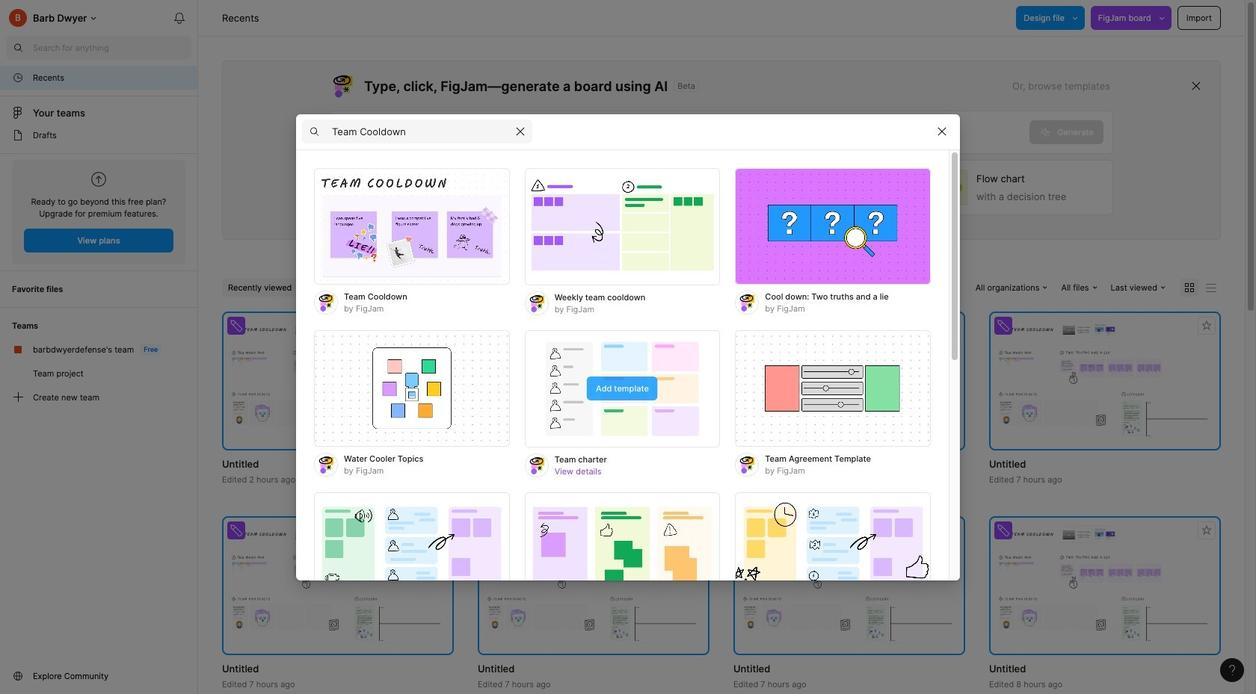 Task type: describe. For each thing, give the bounding box(es) containing it.
team cooldown image
[[314, 168, 510, 285]]

team meeting agenda image
[[735, 492, 931, 610]]

water cooler topics image
[[314, 330, 510, 448]]

Search for anything text field
[[33, 42, 191, 54]]

bell 32 image
[[167, 6, 191, 30]]

Ex: A weekly team meeting, starting with an ice breaker field
[[331, 111, 1030, 153]]

cool down: two truths and a lie image
[[735, 168, 931, 285]]

team charter image
[[525, 330, 720, 448]]

team agreement template image
[[735, 330, 931, 448]]

recent 16 image
[[12, 72, 24, 84]]

team weekly image
[[314, 492, 510, 610]]



Task type: locate. For each thing, give the bounding box(es) containing it.
team stand up image
[[525, 492, 720, 610]]

page 16 image
[[12, 129, 24, 141]]

file thumbnail image
[[230, 321, 446, 441], [485, 321, 702, 441], [741, 321, 958, 441], [997, 321, 1214, 441], [230, 526, 446, 646], [485, 526, 702, 646], [741, 526, 958, 646], [997, 526, 1214, 646]]

search 32 image
[[6, 36, 30, 60]]

community 16 image
[[12, 671, 24, 683]]

Search templates text field
[[332, 123, 508, 141]]

weekly team cooldown image
[[525, 168, 720, 285]]

dialog
[[296, 114, 960, 695]]



